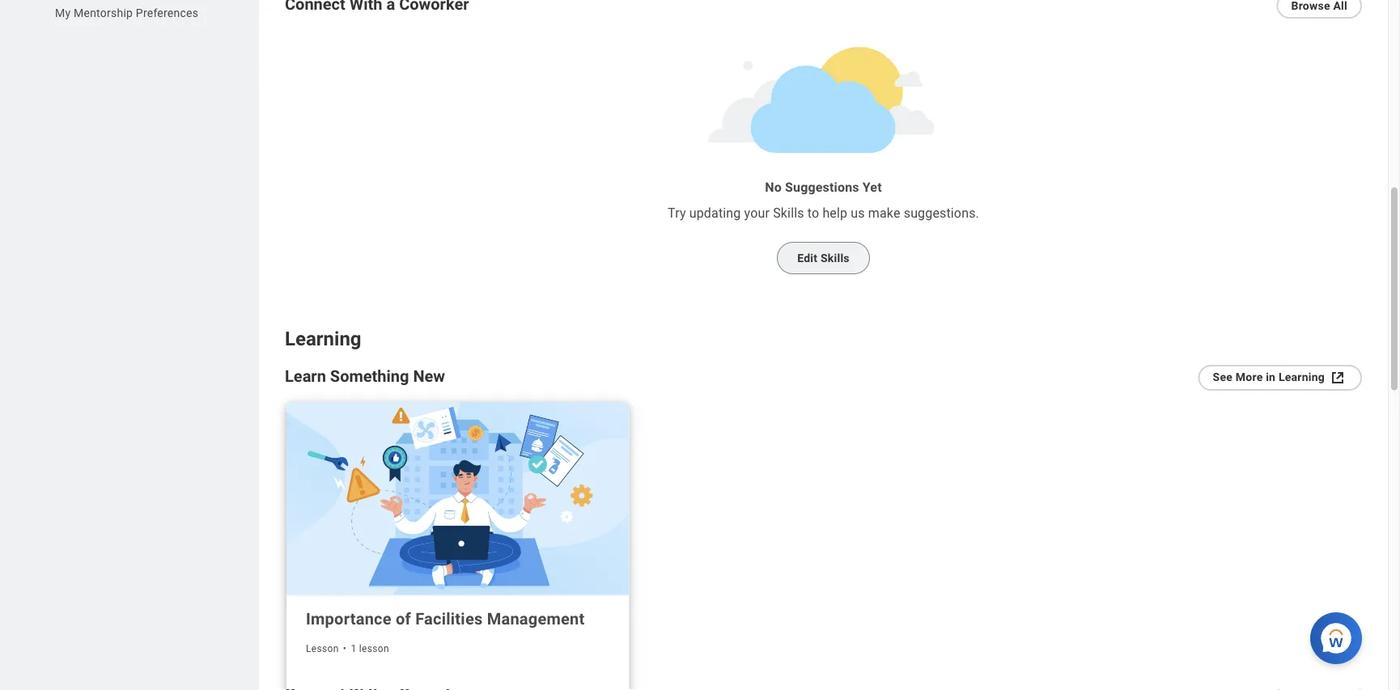 Task type: vqa. For each thing, say whether or not it's contained in the screenshot.
Edit
yes



Task type: describe. For each thing, give the bounding box(es) containing it.
preferences
[[136, 6, 199, 19]]

edit
[[798, 252, 818, 265]]

importance of facilities management image
[[287, 403, 630, 596]]

try updating your skills to help us make suggestions.
[[668, 205, 980, 221]]

lesson
[[306, 644, 339, 655]]

importance
[[306, 610, 392, 629]]

see more in learning link
[[1199, 365, 1363, 391]]

learning inside see more in learning "link"
[[1279, 371, 1326, 384]]

my mentorship preferences
[[55, 6, 199, 19]]

of
[[396, 610, 411, 629]]

something
[[330, 367, 409, 386]]

0 vertical spatial skills
[[773, 205, 805, 221]]

importance of facilities management link
[[306, 608, 610, 631]]

facilities
[[416, 610, 483, 629]]

help
[[823, 205, 848, 221]]

skills inside 'button'
[[821, 252, 850, 265]]

see
[[1213, 371, 1233, 384]]

see more in learning
[[1213, 371, 1326, 384]]

external link element
[[1329, 369, 1348, 388]]

suggestions.
[[904, 205, 980, 221]]

lesson
[[359, 644, 389, 655]]

no
[[765, 179, 782, 195]]



Task type: locate. For each thing, give the bounding box(es) containing it.
learning up learn on the bottom
[[285, 328, 362, 351]]

external link image
[[1329, 369, 1348, 388]]

learn something new
[[285, 367, 445, 386]]

yet
[[863, 179, 882, 195]]

learn
[[285, 367, 326, 386]]

1 horizontal spatial learning
[[1279, 371, 1326, 384]]

edit skills button
[[778, 242, 870, 275]]

to
[[808, 205, 820, 221]]

0 horizontal spatial skills
[[773, 205, 805, 221]]

learning right in
[[1279, 371, 1326, 384]]

your
[[745, 205, 770, 221]]

in
[[1267, 371, 1276, 384]]

new
[[413, 367, 445, 386]]

us
[[851, 205, 865, 221]]

0 vertical spatial learning
[[285, 328, 362, 351]]

my mentorship preferences link
[[53, 5, 220, 21]]

1 lesson
[[351, 644, 389, 655]]

importance of facilities management
[[306, 610, 585, 629]]

skills
[[773, 205, 805, 221], [821, 252, 850, 265]]

management
[[487, 610, 585, 629]]

1
[[351, 644, 357, 655]]

learning
[[285, 328, 362, 351], [1279, 371, 1326, 384]]

make
[[869, 205, 901, 221]]

skills left to
[[773, 205, 805, 221]]

updating
[[690, 205, 741, 221]]

my
[[55, 6, 71, 19]]

more
[[1236, 371, 1264, 384]]

skills right edit
[[821, 252, 850, 265]]

1 vertical spatial skills
[[821, 252, 850, 265]]

1 vertical spatial learning
[[1279, 371, 1326, 384]]

edit skills
[[798, 252, 850, 265]]

no suggestions yet
[[765, 179, 882, 195]]

try
[[668, 205, 686, 221]]

mentorship
[[74, 6, 133, 19]]

1 horizontal spatial skills
[[821, 252, 850, 265]]

suggestions
[[786, 179, 860, 195]]

0 horizontal spatial learning
[[285, 328, 362, 351]]



